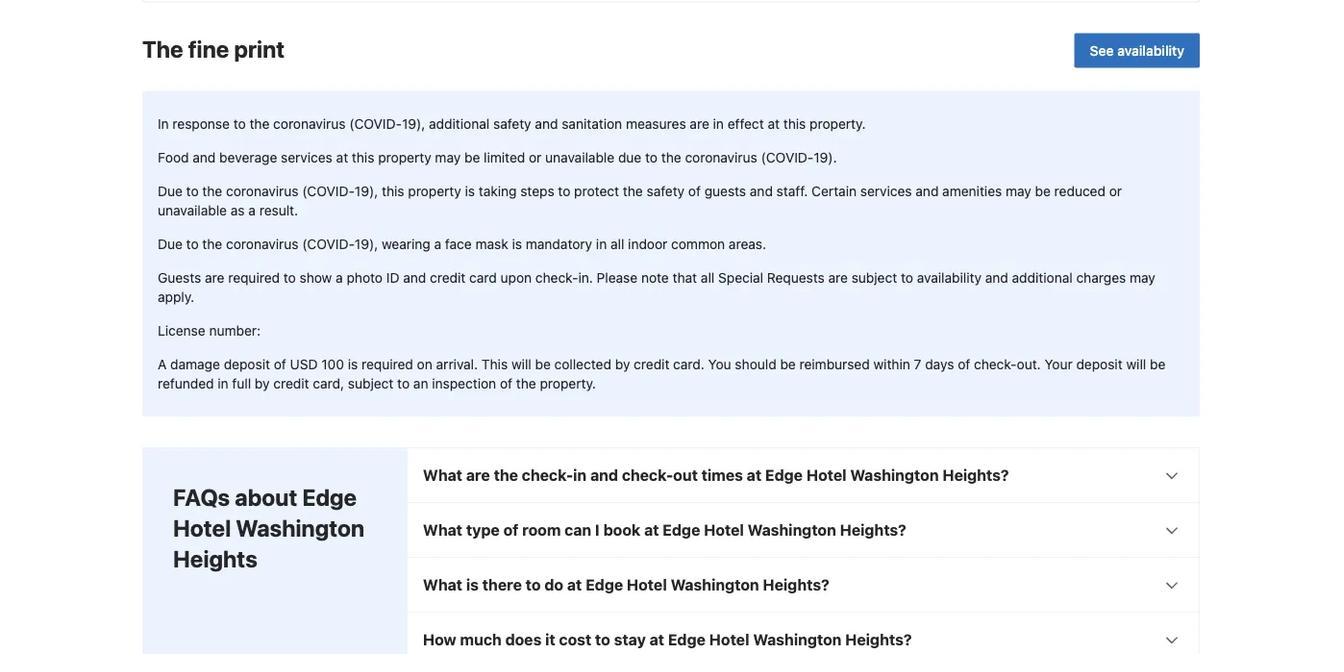 Task type: vqa. For each thing, say whether or not it's contained in the screenshot.
the times
yes



Task type: locate. For each thing, give the bounding box(es) containing it.
1 vertical spatial a
[[434, 236, 442, 252]]

hotel down faqs
[[173, 515, 231, 542]]

card
[[469, 269, 497, 285]]

edge right stay at bottom left
[[668, 631, 706, 649]]

at right beverage
[[336, 149, 348, 165]]

0 vertical spatial this
[[784, 116, 806, 131]]

additional left charges
[[1013, 269, 1073, 285]]

what for what type of room can i book at edge hotel washington heights?
[[423, 521, 463, 539]]

does
[[506, 631, 542, 649]]

and down amenities
[[986, 269, 1009, 285]]

0 horizontal spatial additional
[[429, 116, 490, 131]]

0 vertical spatial may
[[435, 149, 461, 165]]

are up type
[[466, 466, 490, 484]]

due
[[158, 183, 183, 199], [158, 236, 183, 252]]

1 vertical spatial subject
[[348, 375, 394, 391]]

face
[[445, 236, 472, 252]]

due down food
[[158, 183, 183, 199]]

2 vertical spatial what
[[423, 576, 463, 594]]

0 horizontal spatial services
[[281, 149, 333, 165]]

what left type
[[423, 521, 463, 539]]

note
[[642, 269, 669, 285]]

property. down collected
[[540, 375, 596, 391]]

within
[[874, 356, 911, 372]]

washington inside faqs about edge hotel washington heights
[[236, 515, 365, 542]]

the down beverage
[[202, 183, 222, 199]]

what type of room can i book at edge hotel washington heights?
[[423, 521, 907, 539]]

1 will from the left
[[512, 356, 532, 372]]

coronavirus up result.
[[226, 183, 299, 199]]

2 horizontal spatial may
[[1130, 269, 1156, 285]]

a inside due to the coronavirus (covid-19), this property is taking steps to protect the safety of guests and staff. certain services and amenities may be reduced or unavailable as a result.
[[249, 202, 256, 218]]

guests are required to show a photo id and credit card upon check-in. please note that all special requests are subject to availability and additional charges may apply.
[[158, 269, 1156, 305]]

measures
[[626, 116, 686, 131]]

check- up room at the left of page
[[522, 466, 574, 484]]

1 horizontal spatial services
[[861, 183, 912, 199]]

or right reduced
[[1110, 183, 1123, 199]]

0 vertical spatial due
[[158, 183, 183, 199]]

2 will from the left
[[1127, 356, 1147, 372]]

staff.
[[777, 183, 808, 199]]

2 vertical spatial a
[[336, 269, 343, 285]]

by right full
[[255, 375, 270, 391]]

to left stay at bottom left
[[595, 631, 611, 649]]

0 horizontal spatial required
[[228, 269, 280, 285]]

a left face
[[434, 236, 442, 252]]

2 horizontal spatial a
[[434, 236, 442, 252]]

2 vertical spatial credit
[[274, 375, 309, 391]]

how much does it cost to stay at edge hotel washington heights?
[[423, 631, 912, 649]]

7
[[914, 356, 922, 372]]

1 what from the top
[[423, 466, 463, 484]]

1 horizontal spatial may
[[1006, 183, 1032, 199]]

1 vertical spatial property
[[408, 183, 461, 199]]

1 vertical spatial additional
[[1013, 269, 1073, 285]]

may inside due to the coronavirus (covid-19), this property is taking steps to protect the safety of guests and staff. certain services and amenities may be reduced or unavailable as a result.
[[1006, 183, 1032, 199]]

in left effect
[[713, 116, 724, 131]]

edge right "about"
[[302, 484, 357, 511]]

credit
[[430, 269, 466, 285], [634, 356, 670, 372], [274, 375, 309, 391]]

1 horizontal spatial required
[[362, 356, 413, 372]]

2 what from the top
[[423, 521, 463, 539]]

times
[[702, 466, 743, 484]]

0 horizontal spatial safety
[[493, 116, 532, 131]]

of right type
[[504, 521, 519, 539]]

0 vertical spatial services
[[281, 149, 333, 165]]

availability right see in the top of the page
[[1118, 42, 1185, 58]]

0 vertical spatial availability
[[1118, 42, 1185, 58]]

services right beverage
[[281, 149, 333, 165]]

safety
[[493, 116, 532, 131], [647, 183, 685, 199]]

1 horizontal spatial all
[[701, 269, 715, 285]]

1 horizontal spatial this
[[382, 183, 405, 199]]

guests
[[158, 269, 201, 285]]

due inside due to the coronavirus (covid-19), this property is taking steps to protect the safety of guests and staff. certain services and amenities may be reduced or unavailable as a result.
[[158, 183, 183, 199]]

1 vertical spatial this
[[352, 149, 375, 165]]

what down inspection
[[423, 466, 463, 484]]

this
[[784, 116, 806, 131], [352, 149, 375, 165], [382, 183, 405, 199]]

to left an
[[397, 375, 410, 391]]

an
[[414, 375, 429, 391]]

services
[[281, 149, 333, 165], [861, 183, 912, 199]]

19),
[[402, 116, 425, 131], [355, 183, 378, 199], [355, 236, 378, 252]]

property.
[[810, 116, 866, 131], [540, 375, 596, 391]]

safety up indoor
[[647, 183, 685, 199]]

credit left card.
[[634, 356, 670, 372]]

0 vertical spatial a
[[249, 202, 256, 218]]

1 deposit from the left
[[224, 356, 270, 372]]

required up number:
[[228, 269, 280, 285]]

are right guests
[[205, 269, 225, 285]]

is left there
[[466, 576, 479, 594]]

all right that
[[701, 269, 715, 285]]

washington inside how much does it cost to stay at edge hotel washington heights? dropdown button
[[753, 631, 842, 649]]

to left show
[[284, 269, 296, 285]]

1 horizontal spatial credit
[[430, 269, 466, 285]]

0 horizontal spatial availability
[[917, 269, 982, 285]]

required inside a damage deposit of usd 100 is required on arrival. this will be collected by credit card. you should be reimbursed within 7 days of check-out. your deposit will be refunded in full by credit card, subject to an inspection of the property.
[[362, 356, 413, 372]]

to left do
[[526, 576, 541, 594]]

1 horizontal spatial deposit
[[1077, 356, 1123, 372]]

in.
[[579, 269, 593, 285]]

subject inside guests are required to show a photo id and credit card upon check-in. please note that all special requests are subject to availability and additional charges may apply.
[[852, 269, 898, 285]]

property up wearing at the left of the page
[[378, 149, 432, 165]]

coronavirus inside due to the coronavirus (covid-19), this property is taking steps to protect the safety of guests and staff. certain services and amenities may be reduced or unavailable as a result.
[[226, 183, 299, 199]]

0 vertical spatial what
[[423, 466, 463, 484]]

2 due from the top
[[158, 236, 183, 252]]

1 horizontal spatial additional
[[1013, 269, 1073, 285]]

may left limited
[[435, 149, 461, 165]]

mask
[[476, 236, 509, 252]]

steps
[[521, 183, 555, 199]]

what up how in the left of the page
[[423, 576, 463, 594]]

1 vertical spatial safety
[[647, 183, 685, 199]]

fine
[[188, 35, 229, 62]]

1 horizontal spatial unavailable
[[546, 149, 615, 165]]

0 horizontal spatial all
[[611, 236, 625, 252]]

additional up food and beverage services at this property may be limited or unavailable due to the coronavirus (covid-19).
[[429, 116, 490, 131]]

hotel
[[807, 466, 847, 484], [173, 515, 231, 542], [704, 521, 744, 539], [627, 576, 667, 594], [710, 631, 750, 649]]

unavailable down sanitation
[[546, 149, 615, 165]]

0 horizontal spatial a
[[249, 202, 256, 218]]

is inside a damage deposit of usd 100 is required on arrival. this will be collected by credit card. you should be reimbursed within 7 days of check-out. your deposit will be refunded in full by credit card, subject to an inspection of the property.
[[348, 356, 358, 372]]

0 vertical spatial safety
[[493, 116, 532, 131]]

what for what is there to do at edge hotel washington heights?
[[423, 576, 463, 594]]

in left full
[[218, 375, 229, 391]]

19), inside due to the coronavirus (covid-19), this property is taking steps to protect the safety of guests and staff. certain services and amenities may be reduced or unavailable as a result.
[[355, 183, 378, 199]]

property up face
[[408, 183, 461, 199]]

1 vertical spatial services
[[861, 183, 912, 199]]

reduced
[[1055, 183, 1106, 199]]

1 horizontal spatial will
[[1127, 356, 1147, 372]]

type
[[466, 521, 500, 539]]

may
[[435, 149, 461, 165], [1006, 183, 1032, 199], [1130, 269, 1156, 285]]

all inside guests are required to show a photo id and credit card upon check-in. please note that all special requests are subject to availability and additional charges may apply.
[[701, 269, 715, 285]]

1 horizontal spatial subject
[[852, 269, 898, 285]]

in inside a damage deposit of usd 100 is required on arrival. this will be collected by credit card. you should be reimbursed within 7 days of check-out. your deposit will be refunded in full by credit card, subject to an inspection of the property.
[[218, 375, 229, 391]]

and left sanitation
[[535, 116, 558, 131]]

availability
[[1118, 42, 1185, 58], [917, 269, 982, 285]]

taking
[[479, 183, 517, 199]]

apply.
[[158, 289, 194, 305]]

a right as on the left of the page
[[249, 202, 256, 218]]

the inside a damage deposit of usd 100 is required on arrival. this will be collected by credit card. you should be reimbursed within 7 days of check-out. your deposit will be refunded in full by credit card, subject to an inspection of the property.
[[516, 375, 536, 391]]

property
[[378, 149, 432, 165], [408, 183, 461, 199]]

1 vertical spatial or
[[1110, 183, 1123, 199]]

license
[[158, 322, 206, 338]]

to
[[234, 116, 246, 131], [646, 149, 658, 165], [186, 183, 199, 199], [558, 183, 571, 199], [186, 236, 199, 252], [284, 269, 296, 285], [901, 269, 914, 285], [397, 375, 410, 391], [526, 576, 541, 594], [595, 631, 611, 649]]

(covid-
[[349, 116, 402, 131], [761, 149, 814, 165], [302, 183, 355, 199], [302, 236, 355, 252]]

is right 100
[[348, 356, 358, 372]]

may inside guests are required to show a photo id and credit card upon check-in. please note that all special requests are subject to availability and additional charges may apply.
[[1130, 269, 1156, 285]]

availability up days
[[917, 269, 982, 285]]

1 vertical spatial 19),
[[355, 183, 378, 199]]

a
[[249, 202, 256, 218], [434, 236, 442, 252], [336, 269, 343, 285]]

0 horizontal spatial unavailable
[[158, 202, 227, 218]]

be inside due to the coronavirus (covid-19), this property is taking steps to protect the safety of guests and staff. certain services and amenities may be reduced or unavailable as a result.
[[1036, 183, 1051, 199]]

1 vertical spatial what
[[423, 521, 463, 539]]

check- down "mandatory"
[[536, 269, 579, 285]]

this
[[482, 356, 508, 372]]

0 vertical spatial 19),
[[402, 116, 425, 131]]

required left on
[[362, 356, 413, 372]]

protect
[[574, 183, 620, 199]]

1 vertical spatial required
[[362, 356, 413, 372]]

safety up limited
[[493, 116, 532, 131]]

0 horizontal spatial deposit
[[224, 356, 270, 372]]

deposit right your
[[1077, 356, 1123, 372]]

0 horizontal spatial by
[[255, 375, 270, 391]]

1 vertical spatial credit
[[634, 356, 670, 372]]

and left staff.
[[750, 183, 773, 199]]

1 vertical spatial all
[[701, 269, 715, 285]]

0 vertical spatial subject
[[852, 269, 898, 285]]

the right inspection
[[516, 375, 536, 391]]

and right the id
[[403, 269, 426, 285]]

1 vertical spatial due
[[158, 236, 183, 252]]

card,
[[313, 375, 344, 391]]

check-
[[536, 269, 579, 285], [974, 356, 1017, 372], [522, 466, 574, 484], [622, 466, 674, 484]]

1 vertical spatial property.
[[540, 375, 596, 391]]

hotel up stay at bottom left
[[627, 576, 667, 594]]

1 vertical spatial may
[[1006, 183, 1032, 199]]

at right do
[[567, 576, 582, 594]]

by
[[615, 356, 630, 372], [255, 375, 270, 391]]

what
[[423, 466, 463, 484], [423, 521, 463, 539], [423, 576, 463, 594]]

about
[[235, 484, 298, 511]]

card.
[[674, 356, 705, 372]]

by right collected
[[615, 356, 630, 372]]

number:
[[209, 322, 261, 338]]

common
[[672, 236, 725, 252]]

1 vertical spatial availability
[[917, 269, 982, 285]]

reimbursed
[[800, 356, 870, 372]]

3 what from the top
[[423, 576, 463, 594]]

due
[[618, 149, 642, 165]]

refunded
[[158, 375, 214, 391]]

0 vertical spatial credit
[[430, 269, 466, 285]]

0 horizontal spatial subject
[[348, 375, 394, 391]]

of left usd
[[274, 356, 286, 372]]

2 deposit from the left
[[1077, 356, 1123, 372]]

(covid- inside due to the coronavirus (covid-19), this property is taking steps to protect the safety of guests and staff. certain services and amenities may be reduced or unavailable as a result.
[[302, 183, 355, 199]]

are right the measures
[[690, 116, 710, 131]]

at
[[768, 116, 780, 131], [336, 149, 348, 165], [747, 466, 762, 484], [645, 521, 659, 539], [567, 576, 582, 594], [650, 631, 665, 649]]

washington inside what type of room can i book at edge hotel washington heights? dropdown button
[[748, 521, 837, 539]]

will right this
[[512, 356, 532, 372]]

2 vertical spatial 19),
[[355, 236, 378, 252]]

due up guests
[[158, 236, 183, 252]]

100
[[322, 356, 344, 372]]

deposit
[[224, 356, 270, 372], [1077, 356, 1123, 372]]

arrival.
[[436, 356, 478, 372]]

heights
[[173, 545, 258, 572]]

in up can
[[574, 466, 587, 484]]

is right the mask
[[512, 236, 522, 252]]

will right your
[[1127, 356, 1147, 372]]

it
[[546, 631, 556, 649]]

the up type
[[494, 466, 518, 484]]

may right amenities
[[1006, 183, 1032, 199]]

of left 'guests'
[[689, 183, 701, 199]]

1 horizontal spatial or
[[1110, 183, 1123, 199]]

0 vertical spatial additional
[[429, 116, 490, 131]]

credit down usd
[[274, 375, 309, 391]]

there
[[483, 576, 522, 594]]

check- right days
[[974, 356, 1017, 372]]

1 horizontal spatial a
[[336, 269, 343, 285]]

2 vertical spatial this
[[382, 183, 405, 199]]

services right certain
[[861, 183, 912, 199]]

and left amenities
[[916, 183, 939, 199]]

are inside dropdown button
[[466, 466, 490, 484]]

out
[[674, 466, 698, 484]]

all left indoor
[[611, 236, 625, 252]]

or
[[529, 149, 542, 165], [1110, 183, 1123, 199]]

0 horizontal spatial credit
[[274, 375, 309, 391]]

full
[[232, 375, 251, 391]]

out.
[[1017, 356, 1041, 372]]

faqs about edge hotel washington heights
[[173, 484, 365, 572]]

the up beverage
[[250, 116, 270, 131]]

additional
[[429, 116, 490, 131], [1013, 269, 1073, 285]]

unavailable left as on the left of the page
[[158, 202, 227, 218]]

a inside guests are required to show a photo id and credit card upon check-in. please note that all special requests are subject to availability and additional charges may apply.
[[336, 269, 343, 285]]

1 horizontal spatial availability
[[1118, 42, 1185, 58]]

in
[[713, 116, 724, 131], [596, 236, 607, 252], [218, 375, 229, 391], [574, 466, 587, 484]]

1 vertical spatial unavailable
[[158, 202, 227, 218]]

or right limited
[[529, 149, 542, 165]]

0 horizontal spatial property.
[[540, 375, 596, 391]]

additional inside guests are required to show a photo id and credit card upon check-in. please note that all special requests are subject to availability and additional charges may apply.
[[1013, 269, 1073, 285]]

the down due
[[623, 183, 643, 199]]

property. inside a damage deposit of usd 100 is required on arrival. this will be collected by credit card. you should be reimbursed within 7 days of check-out. your deposit will be refunded in full by credit card, subject to an inspection of the property.
[[540, 375, 596, 391]]

washington
[[851, 466, 939, 484], [236, 515, 365, 542], [748, 521, 837, 539], [671, 576, 760, 594], [753, 631, 842, 649]]

at right effect
[[768, 116, 780, 131]]

guests
[[705, 183, 747, 199]]

may right charges
[[1130, 269, 1156, 285]]

subject inside a damage deposit of usd 100 is required on arrival. this will be collected by credit card. you should be reimbursed within 7 days of check-out. your deposit will be refunded in full by credit card, subject to an inspection of the property.
[[348, 375, 394, 391]]

do
[[545, 576, 564, 594]]

deposit up full
[[224, 356, 270, 372]]

response
[[173, 116, 230, 131]]

special
[[719, 269, 764, 285]]

result.
[[259, 202, 298, 218]]

subject right requests
[[852, 269, 898, 285]]

in up please
[[596, 236, 607, 252]]

check- inside a damage deposit of usd 100 is required on arrival. this will be collected by credit card. you should be reimbursed within 7 days of check-out. your deposit will be refunded in full by credit card, subject to an inspection of the property.
[[974, 356, 1017, 372]]

0 vertical spatial all
[[611, 236, 625, 252]]

2 vertical spatial may
[[1130, 269, 1156, 285]]

a right show
[[336, 269, 343, 285]]

credit down face
[[430, 269, 466, 285]]

collected
[[555, 356, 612, 372]]

1 horizontal spatial property.
[[810, 116, 866, 131]]

0 horizontal spatial this
[[352, 149, 375, 165]]

0 vertical spatial or
[[529, 149, 542, 165]]

coronavirus
[[273, 116, 346, 131], [685, 149, 758, 165], [226, 183, 299, 199], [226, 236, 299, 252]]

0 horizontal spatial will
[[512, 356, 532, 372]]

0 vertical spatial required
[[228, 269, 280, 285]]

1 due from the top
[[158, 183, 183, 199]]

1 horizontal spatial safety
[[647, 183, 685, 199]]

1 horizontal spatial by
[[615, 356, 630, 372]]

of inside due to the coronavirus (covid-19), this property is taking steps to protect the safety of guests and staff. certain services and amenities may be reduced or unavailable as a result.
[[689, 183, 701, 199]]



Task type: describe. For each thing, give the bounding box(es) containing it.
0 vertical spatial by
[[615, 356, 630, 372]]

at right stay at bottom left
[[650, 631, 665, 649]]

coronavirus up 'guests'
[[685, 149, 758, 165]]

due for due to the coronavirus (covid-19), wearing a face mask is mandatory in all indoor common areas.
[[158, 236, 183, 252]]

0 vertical spatial property.
[[810, 116, 866, 131]]

of inside dropdown button
[[504, 521, 519, 539]]

are right requests
[[829, 269, 848, 285]]

can
[[565, 521, 592, 539]]

edge right do
[[586, 576, 623, 594]]

hotel up what type of room can i book at edge hotel washington heights? dropdown button
[[807, 466, 847, 484]]

availability inside guests are required to show a photo id and credit card upon check-in. please note that all special requests are subject to availability and additional charges may apply.
[[917, 269, 982, 285]]

how much does it cost to stay at edge hotel washington heights? button
[[408, 613, 1200, 654]]

and right food
[[193, 149, 216, 165]]

the
[[142, 35, 183, 62]]

much
[[460, 631, 502, 649]]

required inside guests are required to show a photo id and credit card upon check-in. please note that all special requests are subject to availability and additional charges may apply.
[[228, 269, 280, 285]]

and inside dropdown button
[[591, 466, 619, 484]]

edge down the out
[[663, 521, 701, 539]]

to inside a damage deposit of usd 100 is required on arrival. this will be collected by credit card. you should be reimbursed within 7 days of check-out. your deposit will be refunded in full by credit card, subject to an inspection of the property.
[[397, 375, 410, 391]]

i
[[595, 521, 600, 539]]

mandatory
[[526, 236, 593, 252]]

days
[[926, 356, 955, 372]]

to up beverage
[[234, 116, 246, 131]]

to up guests
[[186, 236, 199, 252]]

hotel inside faqs about edge hotel washington heights
[[173, 515, 231, 542]]

the up license number:
[[202, 236, 222, 252]]

19), for wearing
[[355, 236, 378, 252]]

0 vertical spatial unavailable
[[546, 149, 615, 165]]

safety inside due to the coronavirus (covid-19), this property is taking steps to protect the safety of guests and staff. certain services and amenities may be reduced or unavailable as a result.
[[647, 183, 685, 199]]

of right days
[[958, 356, 971, 372]]

show
[[300, 269, 332, 285]]

due for due to the coronavirus (covid-19), this property is taking steps to protect the safety of guests and staff. certain services and amenities may be reduced or unavailable as a result.
[[158, 183, 183, 199]]

accordion control element
[[407, 447, 1200, 654]]

coronavirus down result.
[[226, 236, 299, 252]]

that
[[673, 269, 698, 285]]

property inside due to the coronavirus (covid-19), this property is taking steps to protect the safety of guests and staff. certain services and amenities may be reduced or unavailable as a result.
[[408, 183, 461, 199]]

to right steps
[[558, 183, 571, 199]]

what are the check-in and check-out times at edge hotel washington heights? button
[[408, 448, 1200, 502]]

food
[[158, 149, 189, 165]]

inspection
[[432, 375, 497, 391]]

19), for this
[[355, 183, 378, 199]]

1 vertical spatial by
[[255, 375, 270, 391]]

damage
[[170, 356, 220, 372]]

stay
[[614, 631, 646, 649]]

see availability button
[[1075, 33, 1200, 68]]

to down food
[[186, 183, 199, 199]]

the down the measures
[[662, 149, 682, 165]]

hotel down "what is there to do at edge hotel washington heights?" dropdown button
[[710, 631, 750, 649]]

what for what are the check-in and check-out times at edge hotel washington heights?
[[423, 466, 463, 484]]

this inside due to the coronavirus (covid-19), this property is taking steps to protect the safety of guests and staff. certain services and amenities may be reduced or unavailable as a result.
[[382, 183, 405, 199]]

services inside due to the coronavirus (covid-19), this property is taking steps to protect the safety of guests and staff. certain services and amenities may be reduced or unavailable as a result.
[[861, 183, 912, 199]]

washington inside what are the check-in and check-out times at edge hotel washington heights? dropdown button
[[851, 466, 939, 484]]

2 horizontal spatial credit
[[634, 356, 670, 372]]

wearing
[[382, 236, 431, 252]]

2 horizontal spatial this
[[784, 116, 806, 131]]

a damage deposit of usd 100 is required on arrival. this will be collected by credit card. you should be reimbursed within 7 days of check-out. your deposit will be refunded in full by credit card, subject to an inspection of the property.
[[158, 356, 1166, 391]]

is inside dropdown button
[[466, 576, 479, 594]]

see
[[1090, 42, 1114, 58]]

edge up what type of room can i book at edge hotel washington heights? dropdown button
[[766, 466, 803, 484]]

amenities
[[943, 183, 1003, 199]]

due to the coronavirus (covid-19), this property is taking steps to protect the safety of guests and staff. certain services and amenities may be reduced or unavailable as a result.
[[158, 183, 1123, 218]]

certain
[[812, 183, 857, 199]]

the fine print
[[142, 35, 285, 62]]

effect
[[728, 116, 764, 131]]

charges
[[1077, 269, 1127, 285]]

should
[[735, 356, 777, 372]]

your
[[1045, 356, 1073, 372]]

license number:
[[158, 322, 261, 338]]

on
[[417, 356, 433, 372]]

credit inside guests are required to show a photo id and credit card upon check-in. please note that all special requests are subject to availability and additional charges may apply.
[[430, 269, 466, 285]]

washington inside "what is there to do at edge hotel washington heights?" dropdown button
[[671, 576, 760, 594]]

of down this
[[500, 375, 513, 391]]

what is there to do at edge hotel washington heights? button
[[408, 558, 1200, 612]]

see availability
[[1090, 42, 1185, 58]]

is inside due to the coronavirus (covid-19), this property is taking steps to protect the safety of guests and staff. certain services and amenities may be reduced or unavailable as a result.
[[465, 183, 475, 199]]

you
[[709, 356, 732, 372]]

cost
[[559, 631, 592, 649]]

how
[[423, 631, 457, 649]]

to right due
[[646, 149, 658, 165]]

in
[[158, 116, 169, 131]]

in inside what are the check-in and check-out times at edge hotel washington heights? dropdown button
[[574, 466, 587, 484]]

book
[[604, 521, 641, 539]]

areas.
[[729, 236, 767, 252]]

0 vertical spatial property
[[378, 149, 432, 165]]

id
[[387, 269, 400, 285]]

unavailable inside due to the coronavirus (covid-19), this property is taking steps to protect the safety of guests and staff. certain services and amenities may be reduced or unavailable as a result.
[[158, 202, 227, 218]]

hotel down times
[[704, 521, 744, 539]]

check- up what type of room can i book at edge hotel washington heights? on the bottom
[[622, 466, 674, 484]]

to up "within"
[[901, 269, 914, 285]]

0 horizontal spatial may
[[435, 149, 461, 165]]

usd
[[290, 356, 318, 372]]

a
[[158, 356, 167, 372]]

sanitation
[[562, 116, 623, 131]]

indoor
[[628, 236, 668, 252]]

due to the coronavirus (covid-19), wearing a face mask is mandatory in all indoor common areas.
[[158, 236, 767, 252]]

0 horizontal spatial or
[[529, 149, 542, 165]]

please
[[597, 269, 638, 285]]

at right book
[[645, 521, 659, 539]]

what are the check-in and check-out times at edge hotel washington heights?
[[423, 466, 1010, 484]]

availability inside button
[[1118, 42, 1185, 58]]

what is there to do at edge hotel washington heights?
[[423, 576, 830, 594]]

faqs
[[173, 484, 230, 511]]

the inside dropdown button
[[494, 466, 518, 484]]

food and beverage services at this property may be limited or unavailable due to the coronavirus (covid-19).
[[158, 149, 837, 165]]

room
[[523, 521, 561, 539]]

coronavirus up beverage
[[273, 116, 346, 131]]

19).
[[814, 149, 837, 165]]

at right times
[[747, 466, 762, 484]]

or inside due to the coronavirus (covid-19), this property is taking steps to protect the safety of guests and staff. certain services and amenities may be reduced or unavailable as a result.
[[1110, 183, 1123, 199]]

upon
[[501, 269, 532, 285]]

check- inside guests are required to show a photo id and credit card upon check-in. please note that all special requests are subject to availability and additional charges may apply.
[[536, 269, 579, 285]]

photo
[[347, 269, 383, 285]]

requests
[[767, 269, 825, 285]]

edge inside faqs about edge hotel washington heights
[[302, 484, 357, 511]]

in response to the coronavirus (covid-19), additional safety and sanitation measures are in effect at this property.
[[158, 116, 866, 131]]

what type of room can i book at edge hotel washington heights? button
[[408, 503, 1200, 557]]

limited
[[484, 149, 525, 165]]

as
[[231, 202, 245, 218]]



